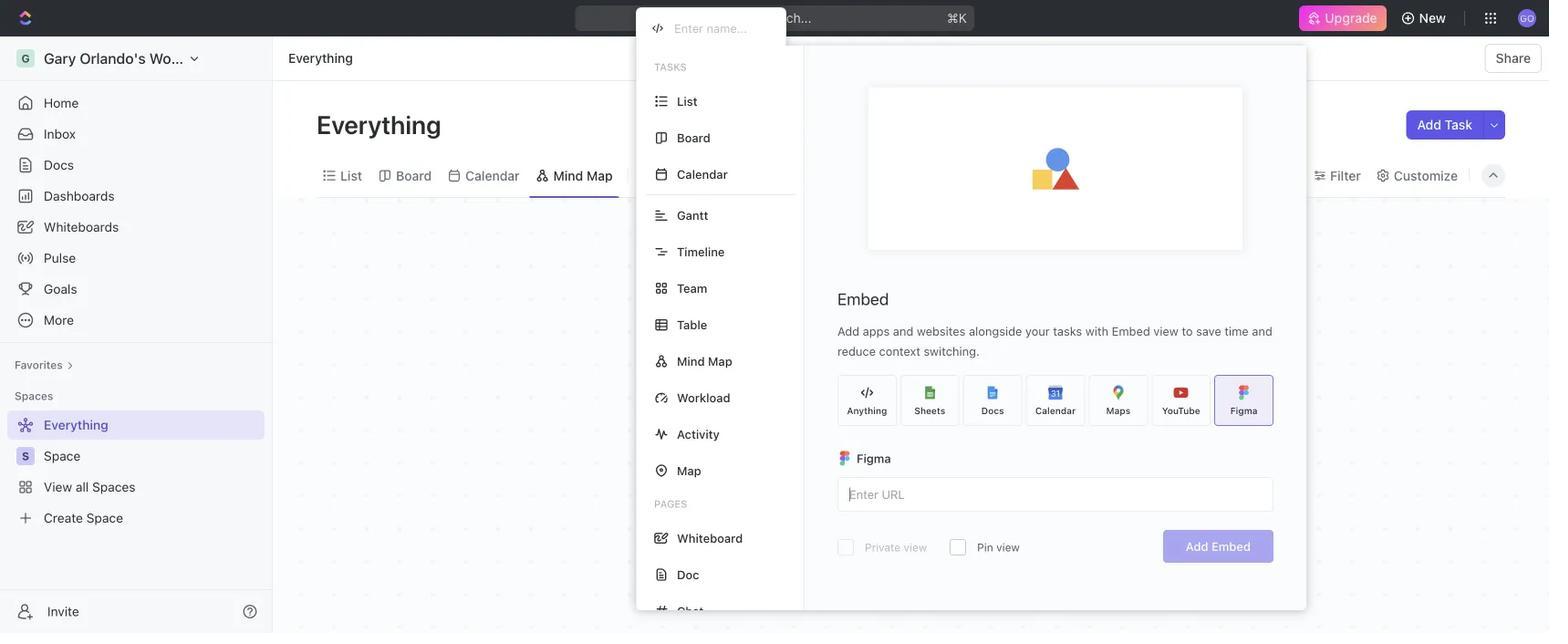 Task type: vqa. For each thing, say whether or not it's contained in the screenshot.
top Mind
yes



Task type: describe. For each thing, give the bounding box(es) containing it.
⌘k
[[947, 10, 967, 26]]

favorites button
[[7, 354, 81, 376]]

save
[[1197, 324, 1222, 338]]

add for add apps and websites alongside your tasks with embed view to save time and reduce context switching.
[[838, 324, 860, 338]]

new button
[[1394, 4, 1457, 33]]

share
[[1496, 51, 1531, 66]]

tree inside sidebar navigation
[[7, 411, 265, 533]]

home
[[44, 95, 79, 110]]

1 horizontal spatial board
[[677, 131, 711, 145]]

anything
[[847, 406, 887, 416]]

timeline
[[677, 245, 725, 259]]

tasks
[[1053, 324, 1083, 338]]

customize
[[1394, 168, 1458, 183]]

private
[[865, 541, 901, 554]]

switching.
[[924, 345, 980, 358]]

goals
[[44, 282, 77, 297]]

chat
[[677, 605, 704, 618]]

view inside add apps and websites alongside your tasks with embed view to save time and reduce context switching.
[[1154, 324, 1179, 338]]

2 horizontal spatial calendar
[[1036, 406, 1076, 416]]

1 vertical spatial map
[[708, 355, 733, 368]]

0 horizontal spatial calendar
[[466, 168, 520, 183]]

view
[[659, 168, 689, 183]]

board link
[[392, 163, 432, 188]]

search...
[[760, 10, 812, 26]]

add embed button
[[1163, 530, 1274, 563]]

favorites
[[15, 359, 63, 371]]

1 horizontal spatial figma
[[1231, 406, 1258, 416]]

youtube
[[1162, 406, 1201, 416]]

1 horizontal spatial map
[[677, 464, 702, 478]]

invite
[[47, 604, 79, 619]]

private view
[[865, 541, 927, 554]]

apps
[[863, 324, 890, 338]]

gantt
[[677, 209, 709, 222]]

0 vertical spatial everything
[[288, 51, 353, 66]]

upgrade
[[1325, 10, 1378, 26]]

0 horizontal spatial mind map
[[554, 168, 613, 183]]

inbox link
[[7, 120, 265, 149]]

1 vertical spatial mind map
[[677, 355, 733, 368]]

pin
[[978, 541, 994, 554]]

2 and from the left
[[1252, 324, 1273, 338]]

0 horizontal spatial mind
[[554, 168, 583, 183]]

add task button
[[1407, 110, 1484, 140]]

everything link
[[284, 47, 358, 69]]

found.
[[964, 473, 1013, 493]]

new
[[1420, 10, 1446, 26]]

matching
[[835, 473, 905, 493]]

workload
[[677, 391, 731, 405]]

task
[[1445, 117, 1473, 132]]

maps
[[1107, 406, 1131, 416]]

Enter URL text field
[[839, 478, 1273, 511]]

1 vertical spatial figma
[[857, 452, 891, 465]]

docs inside sidebar navigation
[[44, 157, 74, 172]]

context
[[879, 345, 921, 358]]

view for pin view
[[997, 541, 1020, 554]]

dashboards
[[44, 188, 115, 204]]

pulse
[[44, 251, 76, 266]]

whiteboard
[[677, 532, 743, 545]]

mind map link
[[550, 163, 613, 188]]

customize button
[[1371, 163, 1464, 188]]

inbox
[[44, 126, 76, 141]]

1 and from the left
[[893, 324, 914, 338]]

add task
[[1418, 117, 1473, 132]]

whiteboards
[[44, 219, 119, 235]]

pulse link
[[7, 244, 265, 273]]

1 vertical spatial docs
[[982, 406, 1004, 416]]

alongside
[[969, 324, 1022, 338]]



Task type: locate. For each thing, give the bounding box(es) containing it.
view right private
[[904, 541, 927, 554]]

view left to at the bottom of page
[[1154, 324, 1179, 338]]

0 horizontal spatial list
[[340, 168, 362, 183]]

map
[[587, 168, 613, 183], [708, 355, 733, 368], [677, 464, 702, 478]]

whiteboards link
[[7, 213, 265, 242]]

2 horizontal spatial embed
[[1212, 540, 1251, 553]]

add inside add apps and websites alongside your tasks with embed view to save time and reduce context switching.
[[838, 324, 860, 338]]

1 horizontal spatial mind
[[677, 355, 705, 368]]

list down tasks
[[677, 94, 698, 108]]

add apps and websites alongside your tasks with embed view to save time and reduce context switching.
[[838, 324, 1273, 358]]

websites
[[917, 324, 966, 338]]

docs
[[44, 157, 74, 172], [982, 406, 1004, 416]]

1 horizontal spatial mind map
[[677, 355, 733, 368]]

with
[[1086, 324, 1109, 338]]

and up the context
[[893, 324, 914, 338]]

1 horizontal spatial embed
[[1112, 324, 1151, 338]]

Enter name... field
[[673, 21, 771, 36]]

doc
[[677, 568, 700, 582]]

docs link
[[7, 151, 265, 180]]

figma right youtube
[[1231, 406, 1258, 416]]

tree
[[7, 411, 265, 533]]

0 horizontal spatial embed
[[838, 289, 889, 309]]

table
[[677, 318, 708, 332]]

add inside button
[[1186, 540, 1209, 553]]

pin view
[[978, 541, 1020, 554]]

0 horizontal spatial figma
[[857, 452, 891, 465]]

board right list link on the left of page
[[396, 168, 432, 183]]

your
[[1026, 324, 1050, 338]]

home link
[[7, 89, 265, 118]]

0 horizontal spatial and
[[893, 324, 914, 338]]

0 horizontal spatial map
[[587, 168, 613, 183]]

add
[[1418, 117, 1442, 132], [838, 324, 860, 338], [1186, 540, 1209, 553]]

mind map
[[554, 168, 613, 183], [677, 355, 733, 368]]

dashboards link
[[7, 182, 265, 211]]

activity
[[677, 428, 720, 441]]

list link
[[337, 163, 362, 188]]

list
[[677, 94, 698, 108], [340, 168, 362, 183]]

everything
[[288, 51, 353, 66], [317, 109, 447, 139]]

docs down inbox
[[44, 157, 74, 172]]

add embed
[[1186, 540, 1251, 553]]

mind down table
[[677, 355, 705, 368]]

2 vertical spatial embed
[[1212, 540, 1251, 553]]

0 vertical spatial mind
[[554, 168, 583, 183]]

pages
[[654, 498, 688, 510]]

0 horizontal spatial view
[[904, 541, 927, 554]]

and
[[893, 324, 914, 338], [1252, 324, 1273, 338]]

1 horizontal spatial and
[[1252, 324, 1273, 338]]

team
[[677, 282, 708, 295]]

0 horizontal spatial board
[[396, 168, 432, 183]]

embed inside add embed button
[[1212, 540, 1251, 553]]

sheets
[[915, 406, 946, 416]]

0 vertical spatial map
[[587, 168, 613, 183]]

1 horizontal spatial add
[[1186, 540, 1209, 553]]

mind map up workload
[[677, 355, 733, 368]]

2 horizontal spatial map
[[708, 355, 733, 368]]

docs right sheets
[[982, 406, 1004, 416]]

1 vertical spatial list
[[340, 168, 362, 183]]

no matching results found.
[[810, 473, 1013, 493]]

calendar link
[[462, 163, 520, 188]]

time
[[1225, 324, 1249, 338]]

view right pin
[[997, 541, 1020, 554]]

view button
[[636, 163, 695, 188]]

0 vertical spatial figma
[[1231, 406, 1258, 416]]

1 vertical spatial add
[[838, 324, 860, 338]]

to
[[1182, 324, 1193, 338]]

reduce
[[838, 345, 876, 358]]

0 horizontal spatial add
[[838, 324, 860, 338]]

2 vertical spatial map
[[677, 464, 702, 478]]

share button
[[1485, 44, 1542, 73]]

embed
[[838, 289, 889, 309], [1112, 324, 1151, 338], [1212, 540, 1251, 553]]

mind map left view dropdown button
[[554, 168, 613, 183]]

upgrade link
[[1300, 5, 1387, 31]]

goals link
[[7, 275, 265, 304]]

map left view button
[[587, 168, 613, 183]]

2 horizontal spatial view
[[1154, 324, 1179, 338]]

calendar right board "link"
[[466, 168, 520, 183]]

mind
[[554, 168, 583, 183], [677, 355, 705, 368]]

board
[[677, 131, 711, 145], [396, 168, 432, 183]]

view for private view
[[904, 541, 927, 554]]

1 vertical spatial embed
[[1112, 324, 1151, 338]]

0 horizontal spatial docs
[[44, 157, 74, 172]]

1 vertical spatial mind
[[677, 355, 705, 368]]

and right the time
[[1252, 324, 1273, 338]]

1 vertical spatial board
[[396, 168, 432, 183]]

sidebar navigation
[[0, 37, 273, 633]]

view
[[1154, 324, 1179, 338], [904, 541, 927, 554], [997, 541, 1020, 554]]

0 vertical spatial embed
[[838, 289, 889, 309]]

results
[[909, 473, 960, 493]]

1 vertical spatial everything
[[317, 109, 447, 139]]

2 vertical spatial add
[[1186, 540, 1209, 553]]

map inside "mind map" link
[[587, 168, 613, 183]]

2 horizontal spatial add
[[1418, 117, 1442, 132]]

1 horizontal spatial docs
[[982, 406, 1004, 416]]

tasks
[[654, 61, 687, 73]]

add inside button
[[1418, 117, 1442, 132]]

0 vertical spatial list
[[677, 94, 698, 108]]

0 vertical spatial board
[[677, 131, 711, 145]]

list left board "link"
[[340, 168, 362, 183]]

1 horizontal spatial view
[[997, 541, 1020, 554]]

board up view
[[677, 131, 711, 145]]

map down 'activity'
[[677, 464, 702, 478]]

0 vertical spatial add
[[1418, 117, 1442, 132]]

add for add embed
[[1186, 540, 1209, 553]]

add for add task
[[1418, 117, 1442, 132]]

figma
[[1231, 406, 1258, 416], [857, 452, 891, 465]]

calendar
[[677, 167, 728, 181], [466, 168, 520, 183], [1036, 406, 1076, 416]]

view button
[[636, 154, 695, 197]]

0 vertical spatial docs
[[44, 157, 74, 172]]

0 vertical spatial mind map
[[554, 168, 613, 183]]

1 horizontal spatial calendar
[[677, 167, 728, 181]]

board inside board "link"
[[396, 168, 432, 183]]

map up workload
[[708, 355, 733, 368]]

no
[[810, 473, 831, 493]]

spaces
[[15, 390, 53, 402]]

mind right calendar link
[[554, 168, 583, 183]]

figma up matching
[[857, 452, 891, 465]]

embed inside add apps and websites alongside your tasks with embed view to save time and reduce context switching.
[[1112, 324, 1151, 338]]

1 horizontal spatial list
[[677, 94, 698, 108]]

calendar left the maps
[[1036, 406, 1076, 416]]

calendar up gantt
[[677, 167, 728, 181]]



